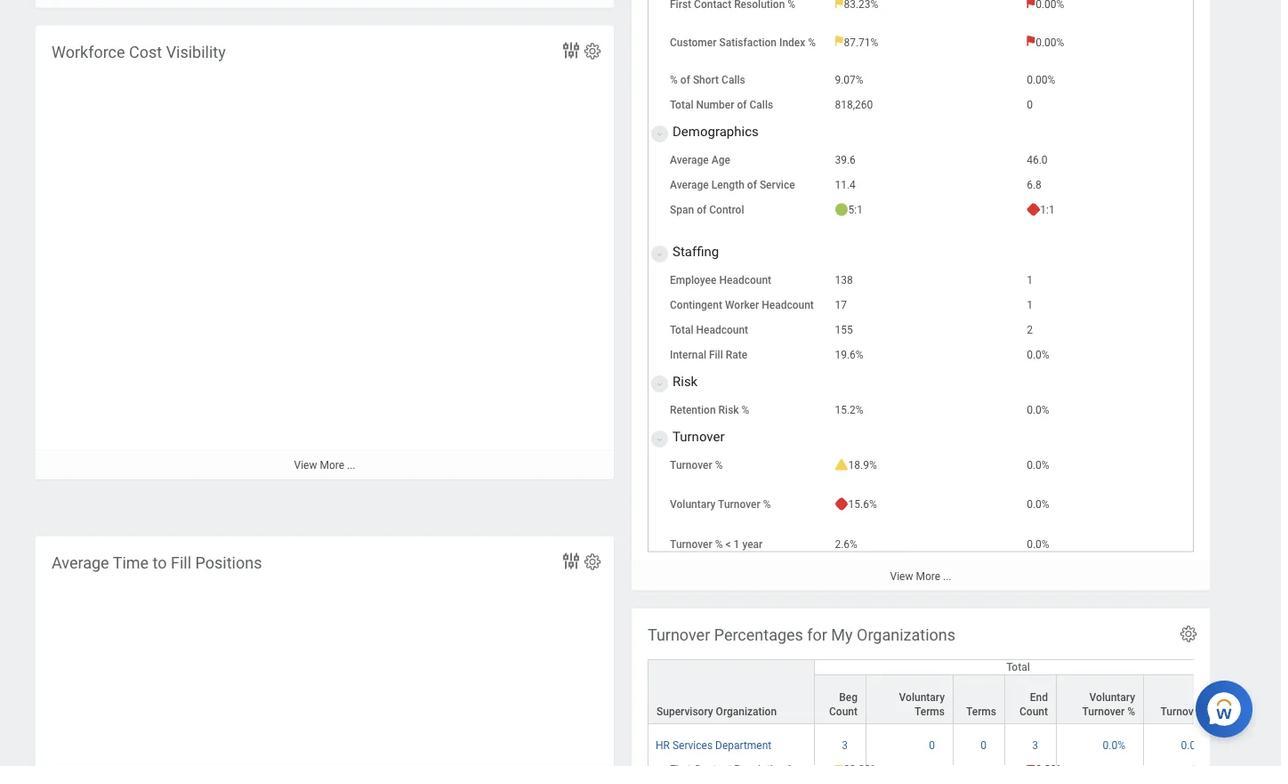 Task type: locate. For each thing, give the bounding box(es) containing it.
<
[[726, 539, 731, 552]]

total up internal
[[670, 325, 694, 337]]

view more ... link
[[632, 561, 1211, 591]]

1
[[1028, 275, 1034, 287], [1028, 300, 1034, 312], [734, 539, 740, 552]]

0 down voluntary terms
[[930, 739, 936, 752]]

0 vertical spatial 0.00%
[[1036, 37, 1065, 49]]

total for total number of calls
[[670, 99, 694, 112]]

1 horizontal spatial voluntary
[[900, 691, 945, 704]]

2 0.0% button from the left
[[1182, 739, 1207, 753]]

0 horizontal spatial voluntary
[[670, 499, 716, 511]]

headcount up internal fill rate
[[697, 325, 749, 337]]

control
[[710, 204, 745, 217]]

3 button down "end count"
[[1033, 739, 1042, 753]]

0.0% button
[[1104, 739, 1129, 753], [1182, 739, 1207, 753]]

calls right short
[[722, 74, 746, 87]]

0.0% button down turnover % popup button
[[1182, 739, 1207, 753]]

turnover % down the configure turnover percentages for my organizations icon
[[1161, 706, 1214, 718]]

average left time at the left of the page
[[52, 554, 109, 572]]

1 vertical spatial collapse image
[[653, 374, 663, 396]]

1 horizontal spatial turnover %
[[1161, 706, 1214, 718]]

0 button down voluntary terms
[[930, 739, 938, 753]]

voluntary inside global support organization health element
[[670, 499, 716, 511]]

1 vertical spatial total
[[670, 325, 694, 337]]

1 horizontal spatial 3 button
[[1033, 739, 1042, 753]]

turnover
[[673, 430, 725, 445], [670, 460, 713, 472], [718, 499, 761, 511], [670, 539, 713, 552], [648, 626, 711, 645], [1083, 706, 1125, 718], [1161, 706, 1204, 718]]

...
[[944, 570, 952, 583]]

1 vertical spatial 1
[[1028, 300, 1034, 312]]

0 vertical spatial average
[[670, 155, 709, 167]]

0.0% for turnover % < 1 year
[[1028, 539, 1050, 552]]

voluntary left terms popup button
[[900, 691, 945, 704]]

satisfaction
[[720, 37, 777, 49]]

of
[[681, 74, 691, 87], [738, 99, 747, 112], [748, 179, 758, 192], [697, 204, 707, 217]]

1 3 button from the left
[[842, 739, 851, 753]]

terms button
[[954, 675, 1005, 723]]

1 vertical spatial collapse image
[[653, 430, 663, 451]]

voluntary turnover % right end at the right bottom of page
[[1083, 691, 1136, 718]]

services
[[673, 739, 713, 752]]

0 vertical spatial 1
[[1028, 275, 1034, 287]]

of right span
[[697, 204, 707, 217]]

turnover % < 1 year
[[670, 539, 763, 552]]

count inside the beg count popup button
[[830, 706, 858, 718]]

voluntary left turnover % popup button
[[1090, 691, 1136, 704]]

voluntary turnover %
[[670, 499, 771, 511], [1083, 691, 1136, 718]]

fill
[[709, 350, 724, 362], [171, 554, 191, 572]]

0 horizontal spatial 0 button
[[930, 739, 938, 753]]

0 horizontal spatial 0.0% button
[[1104, 739, 1129, 753]]

total button
[[815, 660, 1222, 674]]

voluntary inside column header
[[900, 691, 945, 704]]

1 horizontal spatial 3
[[1033, 739, 1039, 752]]

0 horizontal spatial terms
[[915, 706, 945, 718]]

2 count from the left
[[1020, 706, 1049, 718]]

1 horizontal spatial voluntary turnover %
[[1083, 691, 1136, 718]]

turnover %
[[670, 460, 723, 472], [1161, 706, 1214, 718]]

worker
[[726, 300, 760, 312]]

collapse image
[[653, 124, 663, 146], [653, 430, 663, 451]]

0 vertical spatial voluntary turnover %
[[670, 499, 771, 511]]

1 horizontal spatial fill
[[709, 350, 724, 362]]

0 horizontal spatial 3 button
[[842, 739, 851, 753]]

0 vertical spatial turnover %
[[670, 460, 723, 472]]

cost
[[129, 43, 162, 61]]

hr services department link
[[656, 736, 772, 752]]

46.0
[[1028, 155, 1048, 167]]

voluntary for voluntary terms column header
[[900, 691, 945, 704]]

headcount up worker
[[720, 275, 772, 287]]

configure and view chart data image
[[561, 40, 582, 61]]

count down beg on the right bottom of page
[[830, 706, 858, 718]]

%
[[809, 37, 816, 49], [670, 74, 678, 87], [742, 405, 750, 417], [716, 460, 723, 472], [764, 499, 771, 511], [716, 539, 723, 552], [1128, 706, 1136, 718], [1206, 706, 1214, 718]]

total number of calls
[[670, 99, 774, 112]]

0 vertical spatial fill
[[709, 350, 724, 362]]

5:1
[[849, 204, 864, 217]]

total headcount
[[670, 325, 749, 337]]

average
[[670, 155, 709, 167], [670, 179, 709, 192], [52, 554, 109, 572]]

total left number
[[670, 99, 694, 112]]

3 button
[[842, 739, 851, 753], [1033, 739, 1042, 753]]

1 horizontal spatial 0.0% button
[[1182, 739, 1207, 753]]

risk down internal
[[673, 374, 698, 390]]

supervisory organization button
[[649, 660, 815, 723]]

fill left rate
[[709, 350, 724, 362]]

calls
[[722, 74, 746, 87], [750, 99, 774, 112]]

2 horizontal spatial voluntary
[[1090, 691, 1136, 704]]

voluntary
[[670, 499, 716, 511], [900, 691, 945, 704], [1090, 691, 1136, 704]]

short
[[693, 74, 719, 87]]

818,260
[[835, 99, 874, 112]]

demographics
[[673, 124, 759, 140]]

2 collapse image from the top
[[653, 430, 663, 451]]

voluntary up turnover % < 1 year
[[670, 499, 716, 511]]

2 terms from the left
[[967, 706, 997, 718]]

of right number
[[738, 99, 747, 112]]

service
[[760, 179, 796, 192]]

beg count
[[830, 691, 858, 718]]

customer satisfaction index %
[[670, 37, 816, 49]]

1 terms from the left
[[915, 706, 945, 718]]

voluntary turnover % inside popup button
[[1083, 691, 1136, 718]]

average for average age
[[670, 155, 709, 167]]

2
[[1028, 325, 1034, 337]]

39.6
[[835, 155, 856, 167]]

0 vertical spatial headcount
[[720, 275, 772, 287]]

voluntary inside voluntary turnover %
[[1090, 691, 1136, 704]]

customer
[[670, 37, 717, 49]]

risk right retention
[[719, 405, 739, 417]]

collapse image for staffing
[[653, 244, 663, 266]]

configure and view chart data image
[[561, 551, 582, 572]]

0 horizontal spatial voluntary turnover %
[[670, 499, 771, 511]]

2 vertical spatial headcount
[[697, 325, 749, 337]]

0.0% button down voluntary turnover % popup button
[[1104, 739, 1129, 753]]

0.0%
[[1028, 350, 1050, 362], [1028, 405, 1050, 417], [1028, 460, 1050, 472], [1028, 499, 1050, 511], [1028, 539, 1050, 552], [1104, 739, 1126, 752], [1182, 739, 1205, 752]]

3 button down beg count
[[842, 739, 851, 753]]

1 collapse image from the top
[[653, 244, 663, 266]]

1 vertical spatial voluntary turnover %
[[1083, 691, 1136, 718]]

0.0% for retention risk %
[[1028, 405, 1050, 417]]

average length of service
[[670, 179, 796, 192]]

155
[[835, 325, 853, 337]]

headcount right worker
[[762, 300, 814, 312]]

turnover % button
[[1145, 675, 1222, 723]]

beg count button
[[815, 675, 866, 723]]

1 count from the left
[[830, 706, 858, 718]]

2 vertical spatial total
[[1007, 661, 1031, 674]]

2 row from the top
[[648, 674, 1223, 740]]

0 button
[[930, 739, 938, 753], [981, 739, 990, 753]]

0 down terms popup button
[[981, 739, 987, 752]]

2 collapse image from the top
[[653, 374, 663, 396]]

headcount for total headcount
[[697, 325, 749, 337]]

voluntary turnover % column header
[[1058, 674, 1145, 740]]

0
[[1028, 99, 1034, 112], [930, 739, 936, 752], [981, 739, 987, 752]]

1 vertical spatial risk
[[719, 405, 739, 417]]

average up span
[[670, 179, 709, 192]]

3 down "end count"
[[1033, 739, 1039, 752]]

terms left end count column header at the right of the page
[[967, 706, 997, 718]]

0 horizontal spatial 3
[[842, 739, 848, 752]]

1 horizontal spatial terms
[[967, 706, 997, 718]]

headcount
[[720, 275, 772, 287], [762, 300, 814, 312], [697, 325, 749, 337]]

2 0 button from the left
[[981, 739, 990, 753]]

terms left "terms" 'column header'
[[915, 706, 945, 718]]

1 collapse image from the top
[[653, 124, 663, 146]]

fill right to
[[171, 554, 191, 572]]

3 row from the top
[[648, 724, 1223, 767]]

count inside end count 'popup button'
[[1020, 706, 1049, 718]]

calls right number
[[750, 99, 774, 112]]

2 vertical spatial average
[[52, 554, 109, 572]]

end count column header
[[1006, 674, 1058, 740]]

count
[[830, 706, 858, 718], [1020, 706, 1049, 718]]

1 0.0% button from the left
[[1104, 739, 1129, 753]]

1 horizontal spatial risk
[[719, 405, 739, 417]]

0 horizontal spatial turnover %
[[670, 460, 723, 472]]

collapse image
[[653, 244, 663, 266], [653, 374, 663, 396]]

risk
[[673, 374, 698, 390], [719, 405, 739, 417]]

3 down beg count
[[842, 739, 848, 752]]

retention
[[670, 405, 716, 417]]

average left age at right
[[670, 155, 709, 167]]

number
[[697, 99, 735, 112]]

0 up 46.0
[[1028, 99, 1034, 112]]

index
[[780, 37, 806, 49]]

of left short
[[681, 74, 691, 87]]

0 vertical spatial total
[[670, 99, 694, 112]]

turnover inside voluntary turnover %
[[1083, 706, 1125, 718]]

total up end count 'popup button'
[[1007, 661, 1031, 674]]

18.9%
[[849, 460, 878, 472]]

1 vertical spatial turnover %
[[1161, 706, 1214, 718]]

row containing total
[[648, 659, 1223, 725]]

terms
[[915, 706, 945, 718], [967, 706, 997, 718]]

average for average time to fill positions
[[52, 554, 109, 572]]

calls for total number of calls
[[750, 99, 774, 112]]

0 vertical spatial collapse image
[[653, 244, 663, 266]]

1 vertical spatial calls
[[750, 99, 774, 112]]

3
[[842, 739, 848, 752], [1033, 739, 1039, 752]]

0 horizontal spatial calls
[[722, 74, 746, 87]]

138
[[835, 275, 853, 287]]

0 horizontal spatial fill
[[171, 554, 191, 572]]

1 horizontal spatial calls
[[750, 99, 774, 112]]

0 vertical spatial collapse image
[[653, 124, 663, 146]]

hr
[[656, 739, 670, 752]]

organizations
[[857, 626, 956, 645]]

1 vertical spatial average
[[670, 179, 709, 192]]

to
[[153, 554, 167, 572]]

voluntary turnover % up turnover % < 1 year
[[670, 499, 771, 511]]

fill inside the average time to fill positions element
[[171, 554, 191, 572]]

0 horizontal spatial count
[[830, 706, 858, 718]]

1 horizontal spatial 0 button
[[981, 739, 990, 753]]

1 horizontal spatial count
[[1020, 706, 1049, 718]]

end
[[1031, 691, 1049, 704]]

1 vertical spatial fill
[[171, 554, 191, 572]]

0 vertical spatial calls
[[722, 74, 746, 87]]

0 button down terms popup button
[[981, 739, 990, 753]]

row
[[648, 659, 1223, 725], [648, 674, 1223, 740], [648, 724, 1223, 767]]

1 vertical spatial 0.00%
[[1028, 74, 1056, 87]]

0 horizontal spatial risk
[[673, 374, 698, 390]]

turnover % down retention
[[670, 460, 723, 472]]

total for total headcount
[[670, 325, 694, 337]]

staffing
[[673, 244, 719, 260]]

retention risk %
[[670, 405, 750, 417]]

1 row from the top
[[648, 659, 1223, 725]]

employee
[[670, 275, 717, 287]]

count down end at the right bottom of page
[[1020, 706, 1049, 718]]

0 inside global support organization health element
[[1028, 99, 1034, 112]]

2 horizontal spatial 0
[[1028, 99, 1034, 112]]



Task type: vqa. For each thing, say whether or not it's contained in the screenshot.
Average Time to Fill Positions ELEMENT
yes



Task type: describe. For each thing, give the bounding box(es) containing it.
0 vertical spatial risk
[[673, 374, 698, 390]]

1 horizontal spatial 0
[[981, 739, 987, 752]]

end count button
[[1006, 675, 1057, 723]]

voluntary terms
[[900, 691, 945, 718]]

span of control
[[670, 204, 745, 217]]

2 3 button from the left
[[1033, 739, 1042, 753]]

hr services department
[[656, 739, 772, 752]]

view
[[891, 570, 914, 583]]

visibility
[[166, 43, 226, 61]]

contingent
[[670, 300, 723, 312]]

average age
[[670, 155, 731, 167]]

2.6%
[[835, 539, 858, 552]]

span
[[670, 204, 695, 217]]

row containing hr services department
[[648, 724, 1223, 767]]

15.2%
[[835, 405, 864, 417]]

average time to fill positions
[[52, 554, 262, 572]]

terms inside voluntary terms
[[915, 706, 945, 718]]

2 3 from the left
[[1033, 739, 1039, 752]]

end count
[[1020, 691, 1049, 718]]

average time to fill positions element
[[36, 536, 614, 767]]

beg
[[840, 691, 858, 704]]

1 vertical spatial headcount
[[762, 300, 814, 312]]

row containing beg count
[[648, 674, 1223, 740]]

supervisory
[[657, 706, 714, 718]]

of right "length"
[[748, 179, 758, 192]]

count for end
[[1020, 706, 1049, 718]]

workforce cost visibility
[[52, 43, 226, 61]]

global support organization health element
[[632, 0, 1282, 591]]

17
[[835, 300, 847, 312]]

voluntary for voluntary turnover % 'column header'
[[1090, 691, 1136, 704]]

9.07%
[[835, 74, 864, 87]]

employee headcount
[[670, 275, 772, 287]]

% inside voluntary turnover %
[[1128, 706, 1136, 718]]

0.0% for turnover %
[[1028, 460, 1050, 472]]

voluntary turnover % inside global support organization health element
[[670, 499, 771, 511]]

department
[[716, 739, 772, 752]]

voluntary terms button
[[867, 675, 953, 723]]

configure average time to fill positions image
[[583, 552, 603, 572]]

length
[[712, 179, 745, 192]]

terms column header
[[954, 674, 1006, 740]]

87.71%
[[844, 37, 879, 49]]

0.0% for voluntary turnover %
[[1028, 499, 1050, 511]]

0 horizontal spatial 0
[[930, 739, 936, 752]]

headcount for employee headcount
[[720, 275, 772, 287]]

workforce cost visibility element
[[36, 25, 614, 519]]

collapse image for risk
[[653, 374, 663, 396]]

time
[[113, 554, 149, 572]]

fill inside global support organization health element
[[709, 350, 724, 362]]

count for beg
[[830, 706, 858, 718]]

rate
[[726, 350, 748, 362]]

total inside 'total' popup button
[[1007, 661, 1031, 674]]

voluntary terms column header
[[867, 674, 954, 740]]

turnover % inside global support organization health element
[[670, 460, 723, 472]]

workforce
[[52, 43, 125, 61]]

11.4
[[835, 179, 856, 192]]

supervisory organization column header
[[648, 659, 815, 725]]

age
[[712, 155, 731, 167]]

organization
[[716, 706, 777, 718]]

collapse image for turnover
[[653, 430, 663, 451]]

configure workforce cost visibility image
[[583, 41, 603, 61]]

internal fill rate
[[670, 350, 748, 362]]

calls for % of short calls
[[722, 74, 746, 87]]

view more ...
[[891, 570, 952, 583]]

0.0% for internal fill rate
[[1028, 350, 1050, 362]]

15.6%
[[849, 499, 878, 511]]

configure turnover percentages for my organizations image
[[1180, 625, 1199, 644]]

year
[[743, 539, 763, 552]]

internal
[[670, 350, 707, 362]]

1:1
[[1041, 204, 1056, 217]]

2 vertical spatial 1
[[734, 539, 740, 552]]

1 3 from the left
[[842, 739, 848, 752]]

turnover percentages for my organizations element
[[632, 609, 1223, 767]]

1 0 button from the left
[[930, 739, 938, 753]]

supervisory organization
[[657, 706, 777, 718]]

% of short calls
[[670, 74, 746, 87]]

contingent worker headcount
[[670, 300, 814, 312]]

for
[[808, 626, 828, 645]]

terms inside terms popup button
[[967, 706, 997, 718]]

19.6%
[[835, 350, 864, 362]]

1 for 17
[[1028, 300, 1034, 312]]

turnover percentages for my organizations
[[648, 626, 956, 645]]

collapse image for demographics
[[653, 124, 663, 146]]

turnover % inside popup button
[[1161, 706, 1214, 718]]

1 for 138
[[1028, 275, 1034, 287]]

percentages
[[715, 626, 804, 645]]

positions
[[195, 554, 262, 572]]

beg count column header
[[815, 674, 867, 740]]

voluntary turnover % button
[[1058, 675, 1144, 723]]

more
[[916, 570, 941, 583]]

my
[[832, 626, 853, 645]]

6.8
[[1028, 179, 1042, 192]]

average for average length of service
[[670, 179, 709, 192]]



